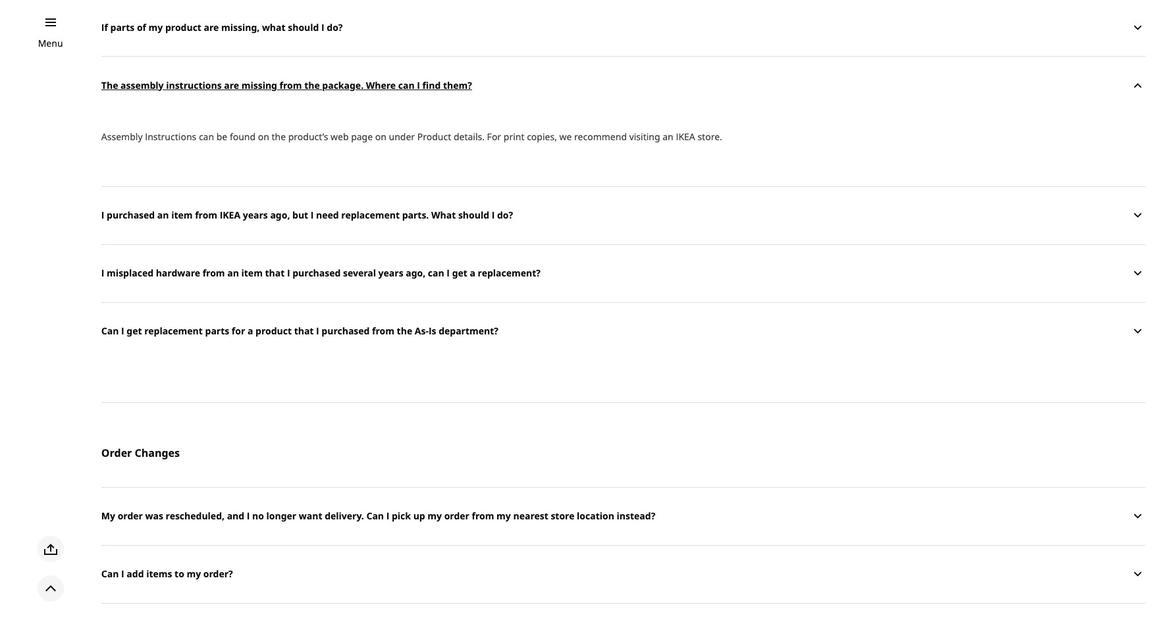 Task type: locate. For each thing, give the bounding box(es) containing it.
can i get replacement parts for a product that i purchased from the as-is department?
[[101, 325, 499, 338]]

should
[[288, 21, 319, 33], [458, 209, 490, 222]]

ikea
[[676, 130, 696, 143], [220, 209, 241, 222]]

that
[[265, 267, 285, 280], [294, 325, 314, 338]]

1 vertical spatial that
[[294, 325, 314, 338]]

assembly
[[121, 79, 164, 91]]

0 horizontal spatial product
[[165, 21, 202, 33]]

my inside if parts of my product are missing, what should i do? dropdown button
[[149, 21, 163, 33]]

ago, inside i misplaced hardware from an item that i purchased several years ago, can i get a replacement? dropdown button
[[406, 267, 426, 280]]

2 vertical spatial the
[[397, 325, 413, 338]]

the inside dropdown button
[[304, 79, 320, 91]]

if parts of my product are missing, what should i do? button
[[101, 0, 1146, 56]]

1 horizontal spatial order
[[444, 510, 470, 523]]

1 vertical spatial the
[[272, 130, 286, 143]]

from inside dropdown button
[[280, 79, 302, 91]]

2 horizontal spatial the
[[397, 325, 413, 338]]

can
[[101, 325, 119, 338], [367, 510, 384, 523], [101, 568, 119, 581]]

can left the pick
[[367, 510, 384, 523]]

replacement
[[341, 209, 400, 222], [144, 325, 203, 338]]

get inside dropdown button
[[127, 325, 142, 338]]

0 vertical spatial do?
[[327, 21, 343, 33]]

pick
[[392, 510, 411, 523]]

can for can i add items to my order?
[[101, 568, 119, 581]]

from right missing
[[280, 79, 302, 91]]

can up is
[[428, 267, 445, 280]]

found
[[230, 130, 256, 143]]

0 horizontal spatial are
[[204, 21, 219, 33]]

0 horizontal spatial the
[[272, 130, 286, 143]]

1 horizontal spatial replacement
[[341, 209, 400, 222]]

0 vertical spatial that
[[265, 267, 285, 280]]

that up can i get replacement parts for a product that i purchased from the as-is department?
[[265, 267, 285, 280]]

0 vertical spatial can
[[101, 325, 119, 338]]

0 vertical spatial years
[[243, 209, 268, 222]]

are
[[204, 21, 219, 33], [224, 79, 239, 91]]

0 vertical spatial item
[[171, 209, 193, 222]]

1 horizontal spatial on
[[375, 130, 387, 143]]

add
[[127, 568, 144, 581]]

that inside dropdown button
[[294, 325, 314, 338]]

1 vertical spatial can
[[199, 130, 214, 143]]

0 vertical spatial replacement
[[341, 209, 400, 222]]

1 horizontal spatial the
[[304, 79, 320, 91]]

ago, left but at the top of page
[[270, 209, 290, 222]]

1 horizontal spatial can
[[398, 79, 415, 91]]

we
[[560, 130, 572, 143]]

items
[[146, 568, 172, 581]]

that down i misplaced hardware from an item that i purchased several years ago, can i get a replacement?
[[294, 325, 314, 338]]

a right for
[[248, 325, 253, 338]]

an right "visiting"
[[663, 130, 674, 143]]

0 vertical spatial should
[[288, 21, 319, 33]]

1 vertical spatial product
[[256, 325, 292, 338]]

1 horizontal spatial item
[[241, 267, 263, 280]]

1 horizontal spatial do?
[[497, 209, 513, 222]]

purchased left several
[[293, 267, 341, 280]]

can i get replacement parts for a product that i purchased from the as-is department? button
[[101, 302, 1146, 360]]

1 vertical spatial replacement
[[144, 325, 203, 338]]

can left add on the left of the page
[[101, 568, 119, 581]]

do?
[[327, 21, 343, 33], [497, 209, 513, 222]]

can down misplaced
[[101, 325, 119, 338]]

0 horizontal spatial do?
[[327, 21, 343, 33]]

my right the of
[[149, 21, 163, 33]]

get left replacement?
[[452, 267, 468, 280]]

i
[[322, 21, 325, 33], [417, 79, 420, 91], [101, 209, 104, 222], [311, 209, 314, 222], [492, 209, 495, 222], [101, 267, 104, 280], [287, 267, 290, 280], [447, 267, 450, 280], [121, 325, 124, 338], [316, 325, 319, 338], [247, 510, 250, 523], [387, 510, 390, 523], [121, 568, 124, 581]]

1 vertical spatial a
[[248, 325, 253, 338]]

purchased
[[107, 209, 155, 222], [293, 267, 341, 280], [322, 325, 370, 338]]

under
[[389, 130, 415, 143]]

i inside can i add items to my order? dropdown button
[[121, 568, 124, 581]]

0 horizontal spatial ikea
[[220, 209, 241, 222]]

0 horizontal spatial that
[[265, 267, 285, 280]]

are left missing,
[[204, 21, 219, 33]]

item up for
[[241, 267, 263, 280]]

get down misplaced
[[127, 325, 142, 338]]

0 vertical spatial are
[[204, 21, 219, 33]]

get inside dropdown button
[[452, 267, 468, 280]]

do? up package.
[[327, 21, 343, 33]]

print
[[504, 130, 525, 143]]

nearest
[[514, 510, 549, 523]]

my inside can i add items to my order? dropdown button
[[187, 568, 201, 581]]

1 vertical spatial item
[[241, 267, 263, 280]]

product right the of
[[165, 21, 202, 33]]

1 horizontal spatial a
[[470, 267, 476, 280]]

on right "page"
[[375, 130, 387, 143]]

1 horizontal spatial an
[[227, 267, 239, 280]]

0 horizontal spatial get
[[127, 325, 142, 338]]

parts right if
[[110, 21, 135, 33]]

item
[[171, 209, 193, 222], [241, 267, 263, 280]]

2 vertical spatial can
[[101, 568, 119, 581]]

do? inside dropdown button
[[497, 209, 513, 222]]

the left product's
[[272, 130, 286, 143]]

a inside dropdown button
[[248, 325, 253, 338]]

0 vertical spatial purchased
[[107, 209, 155, 222]]

1 vertical spatial get
[[127, 325, 142, 338]]

0 horizontal spatial can
[[199, 130, 214, 143]]

the assembly instructions are missing from the package. where can i find them?
[[101, 79, 472, 91]]

heading
[[101, 603, 1146, 629]]

0 horizontal spatial on
[[258, 130, 269, 143]]

the
[[304, 79, 320, 91], [272, 130, 286, 143], [397, 325, 413, 338]]

0 vertical spatial can
[[398, 79, 415, 91]]

2 vertical spatial purchased
[[322, 325, 370, 338]]

0 horizontal spatial item
[[171, 209, 193, 222]]

do? up replacement?
[[497, 209, 513, 222]]

product right for
[[256, 325, 292, 338]]

get
[[452, 267, 468, 280], [127, 325, 142, 338]]

the left package.
[[304, 79, 320, 91]]

was
[[145, 510, 163, 523]]

order changes
[[101, 446, 180, 460]]

parts left for
[[205, 325, 229, 338]]

1 horizontal spatial should
[[458, 209, 490, 222]]

can i add items to my order? button
[[101, 545, 1146, 603]]

1 horizontal spatial years
[[379, 267, 404, 280]]

my left nearest
[[497, 510, 511, 523]]

0 horizontal spatial an
[[157, 209, 169, 222]]

be
[[217, 130, 227, 143]]

ago, right several
[[406, 267, 426, 280]]

order right the up
[[444, 510, 470, 523]]

visiting
[[630, 130, 661, 143]]

i misplaced hardware from an item that i purchased several years ago, can i get a replacement? button
[[101, 244, 1146, 302]]

up
[[413, 510, 425, 523]]

what
[[432, 209, 456, 222]]

instead?
[[617, 510, 656, 523]]

0 vertical spatial parts
[[110, 21, 135, 33]]

no
[[252, 510, 264, 523]]

missing
[[242, 79, 277, 91]]

0 vertical spatial the
[[304, 79, 320, 91]]

is
[[429, 325, 436, 338]]

assembly
[[101, 130, 143, 143]]

1 vertical spatial do?
[[497, 209, 513, 222]]

purchased up misplaced
[[107, 209, 155, 222]]

0 horizontal spatial a
[[248, 325, 253, 338]]

longer
[[267, 510, 297, 523]]

the
[[101, 79, 118, 91]]

on
[[258, 130, 269, 143], [375, 130, 387, 143]]

the inside dropdown button
[[397, 325, 413, 338]]

package.
[[322, 79, 364, 91]]

1 vertical spatial parts
[[205, 325, 229, 338]]

1 horizontal spatial ago,
[[406, 267, 426, 280]]

product's
[[288, 130, 328, 143]]

1 horizontal spatial ikea
[[676, 130, 696, 143]]

an
[[663, 130, 674, 143], [157, 209, 169, 222], [227, 267, 239, 280]]

from left nearest
[[472, 510, 494, 523]]

0 horizontal spatial replacement
[[144, 325, 203, 338]]

0 vertical spatial ago,
[[270, 209, 290, 222]]

changes
[[135, 446, 180, 460]]

on right found
[[258, 130, 269, 143]]

0 vertical spatial an
[[663, 130, 674, 143]]

product
[[165, 21, 202, 33], [256, 325, 292, 338]]

product
[[418, 130, 451, 143]]

my
[[149, 21, 163, 33], [428, 510, 442, 523], [497, 510, 511, 523], [187, 568, 201, 581]]

from up "hardware"
[[195, 209, 217, 222]]

of
[[137, 21, 146, 33]]

years
[[243, 209, 268, 222], [379, 267, 404, 280]]

ago,
[[270, 209, 290, 222], [406, 267, 426, 280]]

purchased down several
[[322, 325, 370, 338]]

can left find at the top
[[398, 79, 415, 91]]

can left be
[[199, 130, 214, 143]]

1 horizontal spatial that
[[294, 325, 314, 338]]

purchased inside dropdown button
[[322, 325, 370, 338]]

1 horizontal spatial get
[[452, 267, 468, 280]]

0 vertical spatial get
[[452, 267, 468, 280]]

replacement down "hardware"
[[144, 325, 203, 338]]

1 vertical spatial ago,
[[406, 267, 426, 280]]

years right several
[[379, 267, 404, 280]]

2 horizontal spatial can
[[428, 267, 445, 280]]

0 horizontal spatial parts
[[110, 21, 135, 33]]

from
[[280, 79, 302, 91], [195, 209, 217, 222], [203, 267, 225, 280], [372, 325, 395, 338], [472, 510, 494, 523]]

0 horizontal spatial should
[[288, 21, 319, 33]]

my right to
[[187, 568, 201, 581]]

order?
[[203, 568, 233, 581]]

delivery.
[[325, 510, 364, 523]]

1 horizontal spatial are
[[224, 79, 239, 91]]

replacement right need
[[341, 209, 400, 222]]

menu
[[38, 37, 63, 49]]

are left missing
[[224, 79, 239, 91]]

1 vertical spatial are
[[224, 79, 239, 91]]

an up "hardware"
[[157, 209, 169, 222]]

that inside dropdown button
[[265, 267, 285, 280]]

item up "hardware"
[[171, 209, 193, 222]]

do? inside dropdown button
[[327, 21, 343, 33]]

order
[[118, 510, 143, 523], [444, 510, 470, 523]]

2 vertical spatial can
[[428, 267, 445, 280]]

can
[[398, 79, 415, 91], [199, 130, 214, 143], [428, 267, 445, 280]]

if
[[101, 21, 108, 33]]

a
[[470, 267, 476, 280], [248, 325, 253, 338]]

0 horizontal spatial order
[[118, 510, 143, 523]]

order right my
[[118, 510, 143, 523]]

a left replacement?
[[470, 267, 476, 280]]

0 vertical spatial a
[[470, 267, 476, 280]]

an right "hardware"
[[227, 267, 239, 280]]

parts
[[110, 21, 135, 33], [205, 325, 229, 338]]

1 vertical spatial ikea
[[220, 209, 241, 222]]

0 horizontal spatial ago,
[[270, 209, 290, 222]]

2 horizontal spatial an
[[663, 130, 674, 143]]

years left but at the top of page
[[243, 209, 268, 222]]

the left as-
[[397, 325, 413, 338]]

0 horizontal spatial years
[[243, 209, 268, 222]]

my order was rescheduled, and i no longer want delivery. can i pick up my order from my nearest store location instead?
[[101, 510, 656, 523]]

want
[[299, 510, 323, 523]]

1 vertical spatial should
[[458, 209, 490, 222]]

1 vertical spatial can
[[367, 510, 384, 523]]



Task type: describe. For each thing, give the bounding box(es) containing it.
for
[[232, 325, 245, 338]]

assembly instructions can be found on the product's web page on under product details. for print copies, we recommend visiting an ikea store.
[[101, 130, 723, 143]]

can for can i get replacement parts for a product that i purchased from the as-is department?
[[101, 325, 119, 338]]

are inside dropdown button
[[224, 79, 239, 91]]

menu button
[[38, 36, 63, 51]]

instructions
[[166, 79, 222, 91]]

i inside if parts of my product are missing, what should i do? dropdown button
[[322, 21, 325, 33]]

from right "hardware"
[[203, 267, 225, 280]]

location
[[577, 510, 615, 523]]

replacement inside dropdown button
[[341, 209, 400, 222]]

1 on from the left
[[258, 130, 269, 143]]

hardware
[[156, 267, 200, 280]]

rotate 180 image
[[1131, 77, 1146, 93]]

and
[[227, 510, 245, 523]]

the assembly instructions are missing from the package. where can i find them? button
[[101, 56, 1146, 114]]

replacement inside dropdown button
[[144, 325, 203, 338]]

missing,
[[221, 21, 260, 33]]

them?
[[443, 79, 472, 91]]

as-
[[415, 325, 429, 338]]

2 on from the left
[[375, 130, 387, 143]]

can i add items to my order?
[[101, 568, 233, 581]]

department?
[[439, 325, 499, 338]]

should inside dropdown button
[[288, 21, 319, 33]]

are inside dropdown button
[[204, 21, 219, 33]]

0 vertical spatial product
[[165, 21, 202, 33]]

1 vertical spatial an
[[157, 209, 169, 222]]

1 vertical spatial years
[[379, 267, 404, 280]]

page
[[351, 130, 373, 143]]

1 order from the left
[[118, 510, 143, 523]]

my right the up
[[428, 510, 442, 523]]

need
[[316, 209, 339, 222]]

my
[[101, 510, 115, 523]]

recommend
[[575, 130, 627, 143]]

2 order from the left
[[444, 510, 470, 523]]

store.
[[698, 130, 723, 143]]

what
[[262, 21, 286, 33]]

where
[[366, 79, 396, 91]]

ago, inside i purchased an item from ikea years ago, but i need replacement parts. what should i do? dropdown button
[[270, 209, 290, 222]]

several
[[343, 267, 376, 280]]

if parts of my product are missing, what should i do?
[[101, 21, 343, 33]]

rescheduled,
[[166, 510, 225, 523]]

web
[[331, 130, 349, 143]]

misplaced
[[107, 267, 154, 280]]

1 horizontal spatial parts
[[205, 325, 229, 338]]

0 vertical spatial ikea
[[676, 130, 696, 143]]

i misplaced hardware from an item that i purchased several years ago, can i get a replacement?
[[101, 267, 541, 280]]

for
[[487, 130, 501, 143]]

2 vertical spatial an
[[227, 267, 239, 280]]

instructions
[[145, 130, 196, 143]]

parts.
[[402, 209, 429, 222]]

my order was rescheduled, and i no longer want delivery. can i pick up my order from my nearest store location instead? button
[[101, 488, 1146, 545]]

i inside 'the assembly instructions are missing from the package. where can i find them?' dropdown button
[[417, 79, 420, 91]]

can inside dropdown button
[[428, 267, 445, 280]]

1 horizontal spatial product
[[256, 325, 292, 338]]

ikea inside i purchased an item from ikea years ago, but i need replacement parts. what should i do? dropdown button
[[220, 209, 241, 222]]

find
[[423, 79, 441, 91]]

a inside dropdown button
[[470, 267, 476, 280]]

should inside dropdown button
[[458, 209, 490, 222]]

but
[[293, 209, 308, 222]]

copies,
[[527, 130, 557, 143]]

the for package.
[[304, 79, 320, 91]]

from left as-
[[372, 325, 395, 338]]

i purchased an item from ikea years ago, but i need replacement parts. what should i do?
[[101, 209, 513, 222]]

replacement?
[[478, 267, 541, 280]]

the for product's
[[272, 130, 286, 143]]

store
[[551, 510, 575, 523]]

can inside dropdown button
[[398, 79, 415, 91]]

details.
[[454, 130, 485, 143]]

i purchased an item from ikea years ago, but i need replacement parts. what should i do? button
[[101, 186, 1146, 244]]

order
[[101, 446, 132, 460]]

to
[[175, 568, 184, 581]]

1 vertical spatial purchased
[[293, 267, 341, 280]]



Task type: vqa. For each thing, say whether or not it's contained in the screenshot.
The Years within I misplaced hardware from an item that I purchased several years ago, can I get a replacement? dropdown button
yes



